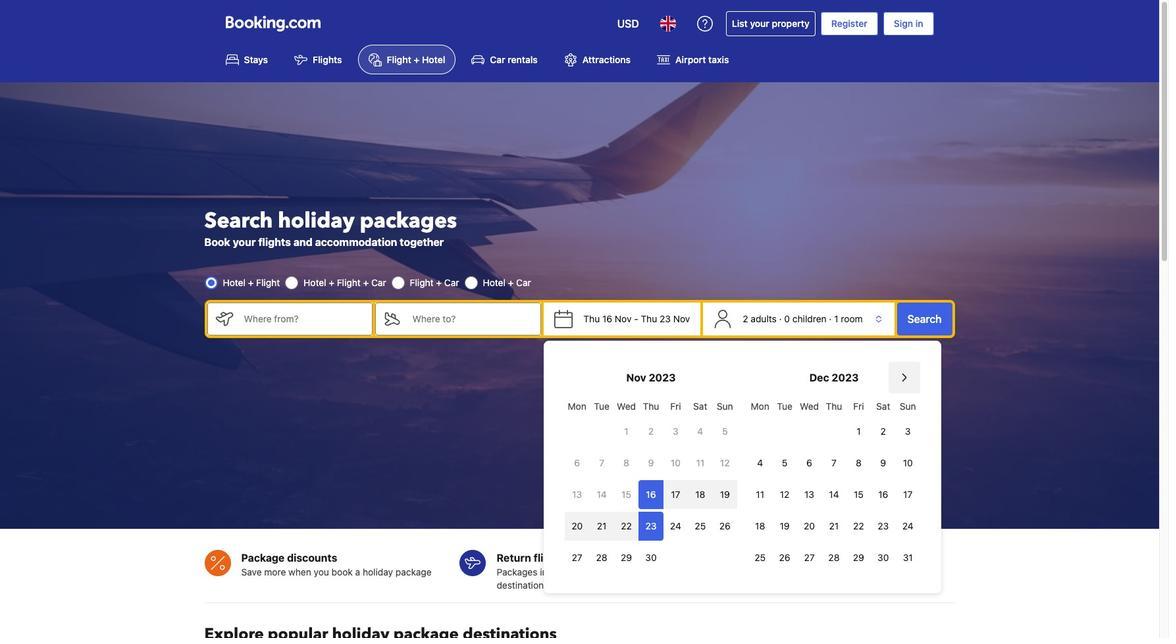 Task type: locate. For each thing, give the bounding box(es) containing it.
23 right -
[[660, 313, 671, 324]]

1 horizontal spatial holiday
[[363, 567, 393, 578]]

9 Dec 2023 checkbox
[[871, 449, 896, 478]]

1 vertical spatial and
[[613, 567, 629, 578]]

19 right 18 nov 2023 option at bottom right
[[720, 489, 730, 500]]

1 left 2 checkbox
[[624, 426, 629, 437]]

1 horizontal spatial 14
[[829, 489, 839, 500]]

18 Dec 2023 checkbox
[[748, 512, 773, 541]]

flights up the hotel + flight
[[258, 236, 291, 248]]

sat
[[693, 401, 707, 412], [876, 401, 890, 412]]

0 vertical spatial 12
[[720, 458, 730, 469]]

0 horizontal spatial tue
[[594, 401, 610, 412]]

16 inside 16 "checkbox"
[[878, 489, 888, 500]]

2 29 from the left
[[853, 552, 864, 564]]

20 inside 20 option
[[804, 521, 815, 532]]

2 fri from the left
[[853, 401, 864, 412]]

27 Nov 2023 checkbox
[[565, 544, 589, 573]]

16 Dec 2023 checkbox
[[871, 481, 896, 510]]

your inside search holiday packages book your flights and accommodation together
[[233, 236, 256, 248]]

nov right -
[[673, 313, 690, 324]]

2 adults · 0 children · 1 room
[[743, 313, 863, 324]]

book
[[204, 236, 230, 248]]

nov
[[615, 313, 632, 324], [673, 313, 690, 324], [626, 372, 646, 384]]

1 horizontal spatial 11
[[756, 489, 764, 500]]

2 sat from the left
[[876, 401, 890, 412]]

16 left 17 nov 2023 checkbox at the bottom right of the page
[[646, 489, 656, 500]]

·
[[779, 313, 782, 324], [829, 313, 832, 324]]

30 up from on the right of the page
[[645, 552, 657, 564]]

0 horizontal spatial 9
[[648, 458, 654, 469]]

18 cell
[[688, 478, 713, 510]]

0 horizontal spatial 18
[[695, 489, 705, 500]]

1 20 from the left
[[572, 521, 583, 532]]

3 Dec 2023 checkbox
[[896, 417, 920, 446]]

9 right 8 checkbox
[[880, 458, 886, 469]]

1 horizontal spatial 7
[[832, 458, 837, 469]]

20 inside 20 nov 2023 option
[[572, 521, 583, 532]]

1 horizontal spatial fri
[[853, 401, 864, 412]]

1 vertical spatial 26
[[779, 552, 790, 564]]

25
[[695, 521, 706, 532], [755, 552, 766, 564]]

2 inside option
[[881, 426, 886, 437]]

0 horizontal spatial 11
[[696, 458, 705, 469]]

9 inside checkbox
[[880, 458, 886, 469]]

flights up include
[[534, 553, 566, 564]]

2 10 from the left
[[903, 458, 913, 469]]

1 vertical spatial 12
[[780, 489, 790, 500]]

1 mon from the left
[[568, 401, 586, 412]]

1 wed from the left
[[617, 401, 636, 412]]

29 up from on the right of the page
[[621, 552, 632, 564]]

16 right 15 checkbox
[[878, 489, 888, 500]]

28 for 28 checkbox
[[596, 552, 607, 564]]

0 vertical spatial holiday
[[278, 207, 355, 236]]

flights inside search holiday packages book your flights and accommodation together
[[258, 236, 291, 248]]

26 inside option
[[719, 521, 731, 532]]

1 horizontal spatial 12
[[780, 489, 790, 500]]

30 inside option
[[645, 552, 657, 564]]

25 Dec 2023 checkbox
[[748, 544, 773, 573]]

8 left 9 dec 2023 checkbox
[[856, 458, 862, 469]]

26 Dec 2023 checkbox
[[773, 544, 797, 573]]

24 right "23 dec 2023" checkbox at right bottom
[[902, 521, 914, 532]]

+ for hotel + flight
[[248, 277, 254, 288]]

0 horizontal spatial 1
[[624, 426, 629, 437]]

list your property link
[[726, 11, 816, 36]]

wed up 1 nov 2023 option
[[617, 401, 636, 412]]

3 left 4 nov 2023 checkbox
[[673, 426, 679, 437]]

27 left 28 checkbox
[[572, 552, 582, 564]]

mon
[[568, 401, 586, 412], [751, 401, 769, 412]]

19 for 19 option
[[720, 489, 730, 500]]

11 for 11 dec 2023 checkbox
[[756, 489, 764, 500]]

17 left 18 nov 2023 option at bottom right
[[671, 489, 680, 500]]

28 right 27 dec 2023 checkbox
[[828, 552, 840, 564]]

1 horizontal spatial mon
[[751, 401, 769, 412]]

23 right 22 nov 2023 option at right bottom
[[645, 521, 657, 532]]

1 horizontal spatial 21
[[829, 521, 839, 532]]

27 inside option
[[572, 552, 582, 564]]

5 Nov 2023 checkbox
[[713, 417, 737, 446]]

2 horizontal spatial your
[[750, 18, 770, 29]]

20 right 19 checkbox
[[804, 521, 815, 532]]

2023 up 2 checkbox
[[649, 372, 676, 384]]

1 sun from the left
[[717, 401, 733, 412]]

25 inside checkbox
[[695, 521, 706, 532]]

property
[[772, 18, 810, 29]]

25 Nov 2023 checkbox
[[688, 512, 713, 541]]

1 horizontal spatial 4
[[757, 458, 763, 469]]

· left 0 in the right of the page
[[779, 313, 782, 324]]

2 14 from the left
[[829, 489, 839, 500]]

and
[[293, 236, 313, 248], [613, 567, 629, 578]]

9
[[648, 458, 654, 469], [880, 458, 886, 469]]

2023 for nov 2023
[[649, 372, 676, 384]]

0 horizontal spatial 25
[[695, 521, 706, 532]]

1 horizontal spatial 24
[[902, 521, 914, 532]]

package discounts save more when you book a holiday package
[[241, 553, 432, 578]]

2 right 1 dec 2023 option
[[881, 426, 886, 437]]

sun for dec 2023
[[900, 401, 916, 412]]

0 horizontal spatial 27
[[572, 552, 582, 564]]

21 inside option
[[597, 521, 607, 532]]

27 inside checkbox
[[804, 552, 815, 564]]

19 Dec 2023 checkbox
[[773, 512, 797, 541]]

1 27 from the left
[[572, 552, 582, 564]]

tue for dec
[[777, 401, 793, 412]]

23 inside checkbox
[[878, 521, 889, 532]]

0 horizontal spatial 15
[[622, 489, 631, 500]]

1 horizontal spatial 30
[[878, 552, 889, 564]]

0 horizontal spatial holiday
[[278, 207, 355, 236]]

1 horizontal spatial 18
[[755, 521, 765, 532]]

nov 2023
[[626, 372, 676, 384]]

1 vertical spatial 18
[[755, 521, 765, 532]]

wed
[[617, 401, 636, 412], [800, 401, 819, 412]]

13 inside option
[[572, 489, 582, 500]]

22 inside 22 nov 2023 option
[[621, 521, 632, 532]]

30 for 30 option
[[645, 552, 657, 564]]

stays link
[[215, 45, 279, 75]]

1 left 2 dec 2023 option
[[857, 426, 861, 437]]

flight
[[387, 54, 411, 65], [256, 277, 280, 288], [337, 277, 361, 288], [410, 277, 434, 288]]

tue up 7 option
[[594, 401, 610, 412]]

fri up 1 dec 2023 option
[[853, 401, 864, 412]]

18 right 17 nov 2023 checkbox at the bottom right of the page
[[695, 489, 705, 500]]

22 Nov 2023 checkbox
[[614, 512, 639, 541]]

0 horizontal spatial 12
[[720, 458, 730, 469]]

sun
[[717, 401, 733, 412], [900, 401, 916, 412]]

2 horizontal spatial 2
[[881, 426, 886, 437]]

0 horizontal spatial 3
[[673, 426, 679, 437]]

sun up 3 dec 2023 'option'
[[900, 401, 916, 412]]

25 left 26 checkbox
[[755, 552, 766, 564]]

14 right 13 dec 2023 option
[[829, 489, 839, 500]]

no hidden costs
[[752, 553, 834, 564]]

13 inside option
[[805, 489, 814, 500]]

1 17 from the left
[[671, 489, 680, 500]]

1 2023 from the left
[[649, 372, 676, 384]]

7 right 6 dec 2023 option
[[832, 458, 837, 469]]

29 inside option
[[621, 552, 632, 564]]

0 horizontal spatial flights
[[258, 236, 291, 248]]

0 horizontal spatial and
[[293, 236, 313, 248]]

17 cell
[[663, 478, 688, 510]]

10 right 9 dec 2023 checkbox
[[903, 458, 913, 469]]

1 vertical spatial 19
[[780, 521, 790, 532]]

1
[[834, 313, 838, 324], [624, 426, 629, 437], [857, 426, 861, 437]]

2 24 from the left
[[902, 521, 914, 532]]

holiday
[[278, 207, 355, 236], [363, 567, 393, 578]]

+ for hotel + flight + car
[[329, 277, 334, 288]]

dec 2023
[[809, 372, 859, 384]]

27 right hidden
[[804, 552, 815, 564]]

included
[[569, 553, 613, 564]]

hotel for hotel + flight
[[223, 277, 246, 288]]

0 horizontal spatial sun
[[717, 401, 733, 412]]

0 horizontal spatial 21
[[597, 521, 607, 532]]

26 inside checkbox
[[779, 552, 790, 564]]

flights link
[[284, 45, 353, 75]]

8
[[624, 458, 629, 469], [856, 458, 862, 469]]

4 for 4 nov 2023 checkbox
[[697, 426, 703, 437]]

0 vertical spatial your
[[750, 18, 770, 29]]

25 right 24 nov 2023 checkbox
[[695, 521, 706, 532]]

6 inside option
[[574, 458, 580, 469]]

18
[[695, 489, 705, 500], [755, 521, 765, 532]]

hotel for hotel + car
[[483, 277, 506, 288]]

6 inside option
[[807, 458, 812, 469]]

12 right 11 checkbox
[[720, 458, 730, 469]]

1 vertical spatial holiday
[[363, 567, 393, 578]]

0 vertical spatial 19
[[720, 489, 730, 500]]

13 for 13 dec 2023 option
[[805, 489, 814, 500]]

1 21 from the left
[[597, 521, 607, 532]]

2 22 from the left
[[853, 521, 864, 532]]

0 horizontal spatial 19
[[720, 489, 730, 500]]

2 21 from the left
[[829, 521, 839, 532]]

0 vertical spatial 25
[[695, 521, 706, 532]]

2 6 from the left
[[807, 458, 812, 469]]

27
[[572, 552, 582, 564], [804, 552, 815, 564]]

29 inside checkbox
[[853, 552, 864, 564]]

when
[[288, 567, 311, 578]]

10 inside 10 option
[[903, 458, 913, 469]]

21 right 20 option
[[829, 521, 839, 532]]

1 horizontal spatial 9
[[880, 458, 886, 469]]

1 horizontal spatial sat
[[876, 401, 890, 412]]

30 inside checkbox
[[878, 552, 889, 564]]

your inside return flights included packages include flights to and from your destination
[[654, 567, 672, 578]]

1 left room
[[834, 313, 838, 324]]

1 horizontal spatial 8
[[856, 458, 862, 469]]

1 6 from the left
[[574, 458, 580, 469]]

19
[[720, 489, 730, 500], [780, 521, 790, 532]]

16
[[602, 313, 612, 324], [646, 489, 656, 500], [878, 489, 888, 500]]

search inside button
[[908, 313, 942, 325]]

28
[[596, 552, 607, 564], [828, 552, 840, 564]]

14
[[597, 489, 607, 500], [829, 489, 839, 500]]

+ for flight + car
[[436, 277, 442, 288]]

9 inside option
[[648, 458, 654, 469]]

0 horizontal spatial 2023
[[649, 372, 676, 384]]

29 Dec 2023 checkbox
[[846, 544, 871, 573]]

include
[[540, 567, 571, 578]]

17 for the 17 dec 2023 checkbox
[[903, 489, 913, 500]]

costs
[[806, 553, 834, 564]]

2023 right dec
[[832, 372, 859, 384]]

0 horizontal spatial 17
[[671, 489, 680, 500]]

12 inside 'checkbox'
[[720, 458, 730, 469]]

0 horizontal spatial 2
[[648, 426, 654, 437]]

1 13 from the left
[[572, 489, 582, 500]]

1 horizontal spatial 23
[[660, 313, 671, 324]]

0 horizontal spatial 28
[[596, 552, 607, 564]]

1 7 from the left
[[599, 458, 604, 469]]

11 Dec 2023 checkbox
[[748, 481, 773, 510]]

23 Dec 2023 checkbox
[[871, 512, 896, 541]]

holiday inside search holiday packages book your flights and accommodation together
[[278, 207, 355, 236]]

hotel for hotel + flight + car
[[304, 277, 326, 288]]

mon up the 6 nov 2023 option
[[568, 401, 586, 412]]

19 inside 19 checkbox
[[780, 521, 790, 532]]

8 Nov 2023 checkbox
[[614, 449, 639, 478]]

3 for nov 2023
[[673, 426, 679, 437]]

15 right 14 option
[[622, 489, 631, 500]]

19 inside 19 option
[[720, 489, 730, 500]]

1 28 from the left
[[596, 552, 607, 564]]

0 horizontal spatial fri
[[670, 401, 681, 412]]

22 left "23 dec 2023" checkbox at right bottom
[[853, 521, 864, 532]]

11 for 11 checkbox
[[696, 458, 705, 469]]

2 13 from the left
[[805, 489, 814, 500]]

+ inside flight + hotel link
[[414, 54, 420, 65]]

thu right -
[[641, 313, 657, 324]]

21 for 21 option
[[597, 521, 607, 532]]

mon up 4 checkbox
[[751, 401, 769, 412]]

13 left 14 option
[[572, 489, 582, 500]]

15 inside 15 option
[[622, 489, 631, 500]]

18 for 18 nov 2023 option at bottom right
[[695, 489, 705, 500]]

12
[[720, 458, 730, 469], [780, 489, 790, 500]]

19 Nov 2023 checkbox
[[713, 481, 737, 510]]

29
[[621, 552, 632, 564], [853, 552, 864, 564]]

2 30 from the left
[[878, 552, 889, 564]]

11 inside checkbox
[[756, 489, 764, 500]]

1 horizontal spatial 25
[[755, 552, 766, 564]]

30 right 29 checkbox in the bottom right of the page
[[878, 552, 889, 564]]

24
[[670, 521, 681, 532], [902, 521, 914, 532]]

5 inside option
[[782, 458, 788, 469]]

sun up 5 nov 2023 'checkbox' at the right of the page
[[717, 401, 733, 412]]

2 for nov 2023
[[648, 426, 654, 437]]

15 for 15 checkbox
[[854, 489, 864, 500]]

5
[[722, 426, 728, 437], [782, 458, 788, 469]]

1 tue from the left
[[594, 401, 610, 412]]

Where from? field
[[233, 303, 373, 336]]

booking.com online hotel reservations image
[[225, 16, 320, 32]]

21 Nov 2023 checkbox
[[589, 512, 614, 541]]

2 right 1 nov 2023 option
[[648, 426, 654, 437]]

· right children
[[829, 313, 832, 324]]

6
[[574, 458, 580, 469], [807, 458, 812, 469]]

your right book
[[233, 236, 256, 248]]

28 up "to"
[[596, 552, 607, 564]]

5 right 4 checkbox
[[782, 458, 788, 469]]

22 left 23 option
[[621, 521, 632, 532]]

sat up 2 dec 2023 option
[[876, 401, 890, 412]]

0 horizontal spatial sat
[[693, 401, 707, 412]]

17 inside cell
[[671, 489, 680, 500]]

4 right 3 option
[[697, 426, 703, 437]]

1 vertical spatial 5
[[782, 458, 788, 469]]

2 horizontal spatial 16
[[878, 489, 888, 500]]

thu
[[584, 313, 600, 324], [641, 313, 657, 324], [643, 401, 659, 412], [826, 401, 842, 412]]

1 horizontal spatial 22
[[853, 521, 864, 532]]

1 horizontal spatial 26
[[779, 552, 790, 564]]

2023
[[649, 372, 676, 384], [832, 372, 859, 384]]

9 right 8 nov 2023 checkbox on the bottom of the page
[[648, 458, 654, 469]]

2 28 from the left
[[828, 552, 840, 564]]

book
[[332, 567, 353, 578]]

12 for 12 nov 2023 'checkbox'
[[720, 458, 730, 469]]

7 Nov 2023 checkbox
[[589, 449, 614, 478]]

1 horizontal spatial 10
[[903, 458, 913, 469]]

0 horizontal spatial your
[[233, 236, 256, 248]]

7 inside 7 option
[[599, 458, 604, 469]]

to
[[602, 567, 611, 578]]

1 sat from the left
[[693, 401, 707, 412]]

26 for 26 checkbox
[[779, 552, 790, 564]]

1 horizontal spatial 5
[[782, 458, 788, 469]]

1 14 from the left
[[597, 489, 607, 500]]

packages
[[360, 207, 457, 236]]

16 left -
[[602, 313, 612, 324]]

2 vertical spatial your
[[654, 567, 672, 578]]

15 right 14 checkbox
[[854, 489, 864, 500]]

14 inside checkbox
[[829, 489, 839, 500]]

13 Dec 2023 checkbox
[[797, 481, 822, 510]]

23 cell
[[639, 510, 663, 541]]

1 for nov 2023
[[624, 426, 629, 437]]

23 inside option
[[645, 521, 657, 532]]

0 horizontal spatial mon
[[568, 401, 586, 412]]

2 grid from the left
[[748, 394, 920, 573]]

12 inside "checkbox"
[[780, 489, 790, 500]]

10
[[671, 458, 681, 469], [903, 458, 913, 469]]

1 30 from the left
[[645, 552, 657, 564]]

2 8 from the left
[[856, 458, 862, 469]]

11 Nov 2023 checkbox
[[688, 449, 713, 478]]

24 Dec 2023 checkbox
[[896, 512, 920, 541]]

thu up 2 checkbox
[[643, 401, 659, 412]]

1 29 from the left
[[621, 552, 632, 564]]

hotel + flight
[[223, 277, 280, 288]]

1 22 from the left
[[621, 521, 632, 532]]

25 inside option
[[755, 552, 766, 564]]

package
[[396, 567, 432, 578]]

your right from on the right of the page
[[654, 567, 672, 578]]

2 20 from the left
[[804, 521, 815, 532]]

1 horizontal spatial search
[[908, 313, 942, 325]]

flights down included
[[573, 567, 600, 578]]

0 horizontal spatial 13
[[572, 489, 582, 500]]

+
[[414, 54, 420, 65], [248, 277, 254, 288], [329, 277, 334, 288], [363, 277, 369, 288], [436, 277, 442, 288], [508, 277, 514, 288]]

search inside search holiday packages book your flights and accommodation together
[[204, 207, 273, 236]]

24 left 25 checkbox at the right
[[670, 521, 681, 532]]

30 Nov 2023 checkbox
[[639, 544, 663, 573]]

thu 16 nov - thu 23 nov
[[584, 313, 690, 324]]

flights
[[258, 236, 291, 248], [534, 553, 566, 564], [573, 567, 600, 578]]

0 horizontal spatial 26
[[719, 521, 731, 532]]

3 inside 3 option
[[673, 426, 679, 437]]

2 9 from the left
[[880, 458, 886, 469]]

25 for 25 option
[[755, 552, 766, 564]]

24 for "24" checkbox
[[902, 521, 914, 532]]

1 vertical spatial your
[[233, 236, 256, 248]]

2 for dec 2023
[[881, 426, 886, 437]]

fri for dec 2023
[[853, 401, 864, 412]]

28 inside option
[[828, 552, 840, 564]]

airport taxis link
[[647, 45, 740, 75]]

1 horizontal spatial 20
[[804, 521, 815, 532]]

tue up the 5 option
[[777, 401, 793, 412]]

0 horizontal spatial 24
[[670, 521, 681, 532]]

17 for 17 nov 2023 checkbox at the bottom right of the page
[[671, 489, 680, 500]]

22
[[621, 521, 632, 532], [853, 521, 864, 532]]

4
[[697, 426, 703, 437], [757, 458, 763, 469]]

5 Dec 2023 checkbox
[[773, 449, 797, 478]]

22 inside 22 dec 2023 checkbox
[[853, 521, 864, 532]]

1 horizontal spatial 6
[[807, 458, 812, 469]]

2 wed from the left
[[800, 401, 819, 412]]

6 left 7 option
[[574, 458, 580, 469]]

2 7 from the left
[[832, 458, 837, 469]]

0 vertical spatial search
[[204, 207, 273, 236]]

2 Dec 2023 checkbox
[[871, 417, 896, 446]]

3 right 2 dec 2023 option
[[905, 426, 911, 437]]

23 Nov 2023 checkbox
[[639, 512, 663, 541]]

13
[[572, 489, 582, 500], [805, 489, 814, 500]]

29 right 28 option
[[853, 552, 864, 564]]

16 inside 16 nov 2023 option
[[646, 489, 656, 500]]

2 inside checkbox
[[648, 426, 654, 437]]

7 right the 6 nov 2023 option
[[599, 458, 604, 469]]

30
[[645, 552, 657, 564], [878, 552, 889, 564]]

1 15 from the left
[[622, 489, 631, 500]]

0 horizontal spatial ·
[[779, 313, 782, 324]]

0 horizontal spatial 20
[[572, 521, 583, 532]]

8 right 7 option
[[624, 458, 629, 469]]

20 Nov 2023 checkbox
[[565, 512, 589, 541]]

29 for 29 checkbox in the bottom right of the page
[[853, 552, 864, 564]]

2 mon from the left
[[751, 401, 769, 412]]

14 right the 13 nov 2023 option
[[597, 489, 607, 500]]

20 cell
[[565, 510, 589, 541]]

search
[[204, 207, 273, 236], [908, 313, 942, 325]]

11 inside checkbox
[[696, 458, 705, 469]]

1 horizontal spatial 3
[[905, 426, 911, 437]]

2 17 from the left
[[903, 489, 913, 500]]

your right list
[[750, 18, 770, 29]]

27 for 27 dec 2023 checkbox
[[804, 552, 815, 564]]

2 2023 from the left
[[832, 372, 859, 384]]

0 horizontal spatial 29
[[621, 552, 632, 564]]

0 horizontal spatial wed
[[617, 401, 636, 412]]

1 3 from the left
[[673, 426, 679, 437]]

12 Nov 2023 checkbox
[[713, 449, 737, 478]]

and inside search holiday packages book your flights and accommodation together
[[293, 236, 313, 248]]

8 for 8 checkbox
[[856, 458, 862, 469]]

2 27 from the left
[[804, 552, 815, 564]]

28 for 28 option
[[828, 552, 840, 564]]

destination
[[497, 580, 544, 591]]

7
[[599, 458, 604, 469], [832, 458, 837, 469]]

holiday up accommodation
[[278, 207, 355, 236]]

23 for "23 dec 2023" checkbox at right bottom
[[878, 521, 889, 532]]

19 left 20 option
[[780, 521, 790, 532]]

1 horizontal spatial 19
[[780, 521, 790, 532]]

17 right 16 "checkbox"
[[903, 489, 913, 500]]

2 horizontal spatial 1
[[857, 426, 861, 437]]

grid
[[565, 394, 737, 573], [748, 394, 920, 573]]

hotel + car
[[483, 277, 531, 288]]

1 9 from the left
[[648, 458, 654, 469]]

1 horizontal spatial 2023
[[832, 372, 859, 384]]

0 vertical spatial 4
[[697, 426, 703, 437]]

2 15 from the left
[[854, 489, 864, 500]]

hidden
[[769, 553, 804, 564]]

1 horizontal spatial 29
[[853, 552, 864, 564]]

register link
[[821, 12, 878, 36]]

0 horizontal spatial 5
[[722, 426, 728, 437]]

2 tue from the left
[[777, 401, 793, 412]]

car
[[490, 54, 505, 65], [371, 277, 386, 288], [444, 277, 459, 288], [516, 277, 531, 288]]

18 for 18 dec 2023 option
[[755, 521, 765, 532]]

flight + car
[[410, 277, 459, 288]]

0 horizontal spatial 10
[[671, 458, 681, 469]]

26 right 25 option
[[779, 552, 790, 564]]

29 for 29 nov 2023 option
[[621, 552, 632, 564]]

7 inside 7 dec 2023 "option"
[[832, 458, 837, 469]]

28 inside checkbox
[[596, 552, 607, 564]]

2 3 from the left
[[905, 426, 911, 437]]

6 for the 6 nov 2023 option
[[574, 458, 580, 469]]

taxis
[[708, 54, 729, 65]]

1 horizontal spatial and
[[613, 567, 629, 578]]

1 for dec 2023
[[857, 426, 861, 437]]

13 right 12 "checkbox"
[[805, 489, 814, 500]]

22 for 22 dec 2023 checkbox
[[853, 521, 864, 532]]

17 Nov 2023 checkbox
[[663, 481, 688, 510]]

14 Nov 2023 checkbox
[[589, 481, 614, 510]]

11 left 12 "checkbox"
[[756, 489, 764, 500]]

3 inside 3 dec 2023 'option'
[[905, 426, 911, 437]]

fri up 3 option
[[670, 401, 681, 412]]

and right "to"
[[613, 567, 629, 578]]

16 for 16 nov 2023 option
[[646, 489, 656, 500]]

flights for flights
[[573, 567, 600, 578]]

0 horizontal spatial 8
[[624, 458, 629, 469]]

20 for 20 nov 2023 option
[[572, 521, 583, 532]]

18 inside cell
[[695, 489, 705, 500]]

27 Dec 2023 checkbox
[[797, 544, 822, 573]]

and left accommodation
[[293, 236, 313, 248]]

list your property
[[732, 18, 810, 29]]

flights
[[313, 54, 342, 65]]

20 Dec 2023 checkbox
[[797, 512, 822, 541]]

23 right 22 dec 2023 checkbox
[[878, 521, 889, 532]]

12 right 11 dec 2023 checkbox
[[780, 489, 790, 500]]

return flights included packages include flights to and from your destination
[[497, 553, 672, 591]]

16 cell
[[639, 478, 663, 510]]

16 Nov 2023 checkbox
[[639, 481, 663, 510]]

1 horizontal spatial 28
[[828, 552, 840, 564]]

2 sun from the left
[[900, 401, 916, 412]]

21 right 20 nov 2023 option
[[597, 521, 607, 532]]

2 left 'adults' at right
[[743, 313, 748, 324]]

packages
[[497, 567, 537, 578]]

0 vertical spatial 11
[[696, 458, 705, 469]]

11 right 10 nov 2023 option
[[696, 458, 705, 469]]

3 for dec 2023
[[905, 426, 911, 437]]

car inside car rentals link
[[490, 54, 505, 65]]

nov left -
[[615, 313, 632, 324]]

21
[[597, 521, 607, 532], [829, 521, 839, 532]]

6 left 7 dec 2023 "option"
[[807, 458, 812, 469]]

1 vertical spatial 25
[[755, 552, 766, 564]]

26 right 25 checkbox at the right
[[719, 521, 731, 532]]

17
[[671, 489, 680, 500], [903, 489, 913, 500]]

7 for 7 option
[[599, 458, 604, 469]]

grid for nov
[[565, 394, 737, 573]]

5 right 4 nov 2023 checkbox
[[722, 426, 728, 437]]

20
[[572, 521, 583, 532], [804, 521, 815, 532]]

sat for nov 2023
[[693, 401, 707, 412]]

22 cell
[[614, 510, 639, 541]]

0 horizontal spatial 30
[[645, 552, 657, 564]]

20 left 21 option
[[572, 521, 583, 532]]

1 10 from the left
[[671, 458, 681, 469]]

0 horizontal spatial grid
[[565, 394, 737, 573]]

sat up 4 nov 2023 checkbox
[[693, 401, 707, 412]]

15 inside 15 checkbox
[[854, 489, 864, 500]]

0 horizontal spatial 7
[[599, 458, 604, 469]]

28 Nov 2023 checkbox
[[589, 544, 614, 573]]

holiday right a
[[363, 567, 393, 578]]

21 inside option
[[829, 521, 839, 532]]

18 left 19 checkbox
[[755, 521, 765, 532]]

1 horizontal spatial 27
[[804, 552, 815, 564]]

10 inside 10 nov 2023 option
[[671, 458, 681, 469]]

wed down dec
[[800, 401, 819, 412]]

1 grid from the left
[[565, 394, 737, 573]]

10 right 9 option
[[671, 458, 681, 469]]

4 left the 5 option
[[757, 458, 763, 469]]

1 8 from the left
[[624, 458, 629, 469]]

14 inside option
[[597, 489, 607, 500]]

1 fri from the left
[[670, 401, 681, 412]]

1 vertical spatial flights
[[534, 553, 566, 564]]

5 inside 'checkbox'
[[722, 426, 728, 437]]

hotel
[[422, 54, 445, 65], [223, 277, 246, 288], [304, 277, 326, 288], [483, 277, 506, 288]]

attractions
[[582, 54, 631, 65]]

0 vertical spatial flights
[[258, 236, 291, 248]]

1 vertical spatial 11
[[756, 489, 764, 500]]

26 Nov 2023 checkbox
[[713, 512, 737, 541]]

2 horizontal spatial flights
[[573, 567, 600, 578]]

fri
[[670, 401, 681, 412], [853, 401, 864, 412]]

1 horizontal spatial tue
[[777, 401, 793, 412]]

1 24 from the left
[[670, 521, 681, 532]]

0 vertical spatial 18
[[695, 489, 705, 500]]

25 for 25 checkbox at the right
[[695, 521, 706, 532]]

0 vertical spatial 26
[[719, 521, 731, 532]]



Task type: vqa. For each thing, say whether or not it's contained in the screenshot.


Task type: describe. For each thing, give the bounding box(es) containing it.
children
[[793, 313, 827, 324]]

from
[[631, 567, 651, 578]]

thu left -
[[584, 313, 600, 324]]

hotel + flight + car
[[304, 277, 386, 288]]

28 Dec 2023 checkbox
[[822, 544, 846, 573]]

search for search
[[908, 313, 942, 325]]

24 Nov 2023 checkbox
[[663, 512, 688, 541]]

14 for 14 option
[[597, 489, 607, 500]]

13 Nov 2023 checkbox
[[565, 481, 589, 510]]

no
[[752, 553, 766, 564]]

9 for 9 option
[[648, 458, 654, 469]]

-
[[634, 313, 638, 324]]

27 for 27 option
[[572, 552, 582, 564]]

10 Nov 2023 checkbox
[[663, 449, 688, 478]]

discounts
[[287, 553, 337, 564]]

register
[[831, 18, 868, 29]]

5 for the 5 option
[[782, 458, 788, 469]]

10 Dec 2023 checkbox
[[896, 449, 920, 478]]

nov up 1 nov 2023 option
[[626, 372, 646, 384]]

search holiday packages book your flights and accommodation together
[[204, 207, 457, 248]]

usd button
[[609, 8, 647, 40]]

17 Dec 2023 checkbox
[[896, 481, 920, 510]]

and inside return flights included packages include flights to and from your destination
[[613, 567, 629, 578]]

flight + hotel
[[387, 54, 445, 65]]

9 for 9 dec 2023 checkbox
[[880, 458, 886, 469]]

18 Nov 2023 checkbox
[[688, 481, 713, 510]]

list
[[732, 18, 748, 29]]

usd
[[617, 18, 639, 30]]

9 Nov 2023 checkbox
[[639, 449, 663, 478]]

20 for 20 option
[[804, 521, 815, 532]]

21 cell
[[589, 510, 614, 541]]

26 for the 26 option
[[719, 521, 731, 532]]

search for search holiday packages book your flights and accommodation together
[[204, 207, 273, 236]]

+ for hotel + car
[[508, 277, 514, 288]]

search button
[[897, 303, 952, 336]]

15 Dec 2023 checkbox
[[846, 481, 871, 510]]

fri for nov 2023
[[670, 401, 681, 412]]

package
[[241, 553, 285, 564]]

23 for 23 option
[[645, 521, 657, 532]]

flights for holiday
[[258, 236, 291, 248]]

24 for 24 nov 2023 checkbox
[[670, 521, 681, 532]]

8 for 8 nov 2023 checkbox on the bottom of the page
[[624, 458, 629, 469]]

in
[[916, 18, 923, 29]]

1 · from the left
[[779, 313, 782, 324]]

you
[[314, 567, 329, 578]]

31 Dec 2023 checkbox
[[896, 544, 920, 573]]

15 Nov 2023 checkbox
[[614, 481, 639, 510]]

8 Dec 2023 checkbox
[[846, 449, 871, 478]]

7 for 7 dec 2023 "option"
[[832, 458, 837, 469]]

7 Dec 2023 checkbox
[[822, 449, 846, 478]]

return
[[497, 553, 531, 564]]

4 Nov 2023 checkbox
[[688, 417, 713, 446]]

wed for nov 2023
[[617, 401, 636, 412]]

31
[[903, 552, 913, 564]]

1 horizontal spatial flights
[[534, 553, 566, 564]]

10 for 10 nov 2023 option
[[671, 458, 681, 469]]

more
[[264, 567, 286, 578]]

21 for 21 dec 2023 option
[[829, 521, 839, 532]]

room
[[841, 313, 863, 324]]

sat for dec 2023
[[876, 401, 890, 412]]

1 Nov 2023 checkbox
[[614, 417, 639, 446]]

6 Dec 2023 checkbox
[[797, 449, 822, 478]]

airport
[[676, 54, 706, 65]]

4 for 4 checkbox
[[757, 458, 763, 469]]

5 for 5 nov 2023 'checkbox' at the right of the page
[[722, 426, 728, 437]]

14 for 14 checkbox
[[829, 489, 839, 500]]

flight + hotel link
[[358, 45, 456, 75]]

0
[[784, 313, 790, 324]]

tue for nov
[[594, 401, 610, 412]]

12 Dec 2023 checkbox
[[773, 481, 797, 510]]

1 horizontal spatial 1
[[834, 313, 838, 324]]

dec
[[809, 372, 829, 384]]

1 horizontal spatial 2
[[743, 313, 748, 324]]

holiday inside package discounts save more when you book a holiday package
[[363, 567, 393, 578]]

mon for nov
[[568, 401, 586, 412]]

car rentals link
[[461, 45, 548, 75]]

2 · from the left
[[829, 313, 832, 324]]

2 Nov 2023 checkbox
[[639, 417, 663, 446]]

+ for flight + hotel
[[414, 54, 420, 65]]

airport taxis
[[676, 54, 729, 65]]

14 Dec 2023 checkbox
[[822, 481, 846, 510]]

10 for 10 option
[[903, 458, 913, 469]]

2023 for dec 2023
[[832, 372, 859, 384]]

sign in
[[894, 18, 923, 29]]

16 for 16 "checkbox"
[[878, 489, 888, 500]]

22 Dec 2023 checkbox
[[846, 512, 871, 541]]

19 cell
[[713, 478, 737, 510]]

attractions link
[[554, 45, 641, 75]]

22 for 22 nov 2023 option at right bottom
[[621, 521, 632, 532]]

21 Dec 2023 checkbox
[[822, 512, 846, 541]]

grid for dec
[[748, 394, 920, 573]]

30 for 30 checkbox
[[878, 552, 889, 564]]

13 for the 13 nov 2023 option
[[572, 489, 582, 500]]

sign in link
[[883, 12, 934, 36]]

12 for 12 "checkbox"
[[780, 489, 790, 500]]

30 Dec 2023 checkbox
[[871, 544, 896, 573]]

adults
[[751, 313, 777, 324]]

15 for 15 option
[[622, 489, 631, 500]]

6 for 6 dec 2023 option
[[807, 458, 812, 469]]

19 for 19 checkbox
[[780, 521, 790, 532]]

6 Nov 2023 checkbox
[[565, 449, 589, 478]]

29 Nov 2023 checkbox
[[614, 544, 639, 573]]

sun for nov 2023
[[717, 401, 733, 412]]

stays
[[244, 54, 268, 65]]

accommodation
[[315, 236, 397, 248]]

car rentals
[[490, 54, 538, 65]]

0 horizontal spatial 16
[[602, 313, 612, 324]]

Where to? field
[[402, 303, 541, 336]]

rentals
[[508, 54, 538, 65]]

4 Dec 2023 checkbox
[[748, 449, 773, 478]]

sign
[[894, 18, 913, 29]]

thu down dec 2023
[[826, 401, 842, 412]]

save
[[241, 567, 262, 578]]

3 Nov 2023 checkbox
[[663, 417, 688, 446]]

mon for dec
[[751, 401, 769, 412]]

wed for dec 2023
[[800, 401, 819, 412]]

1 Dec 2023 checkbox
[[846, 417, 871, 446]]

a
[[355, 567, 360, 578]]

together
[[400, 236, 444, 248]]



